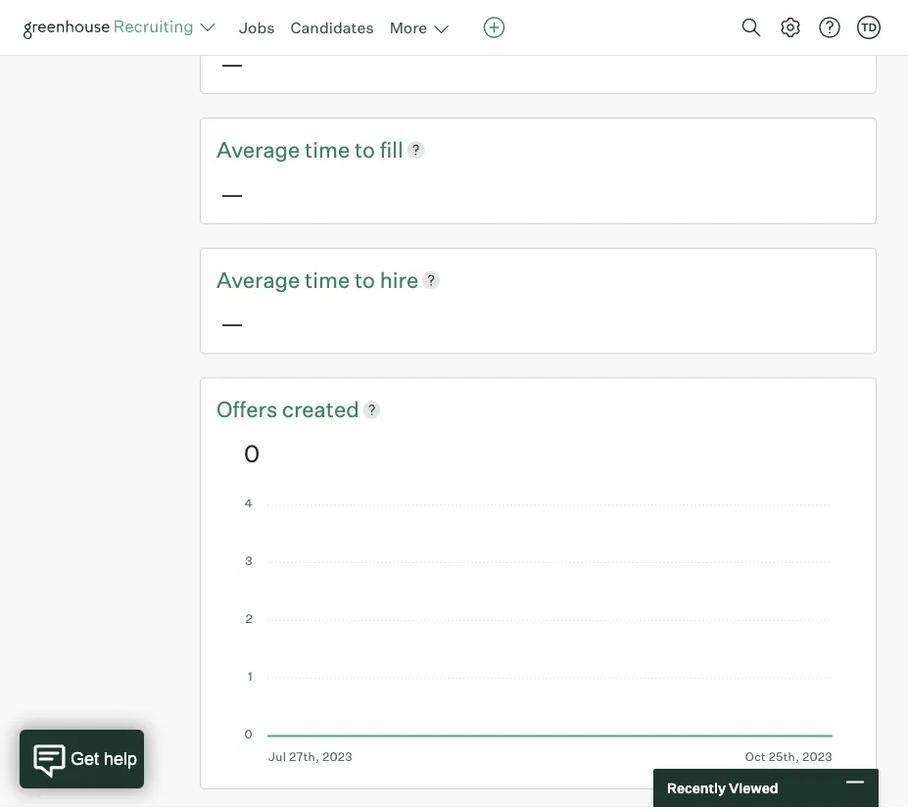 Task type: vqa. For each thing, say whether or not it's contained in the screenshot.
bottommost time
yes



Task type: locate. For each thing, give the bounding box(es) containing it.
0 vertical spatial —
[[220, 48, 244, 78]]

2 average from the top
[[216, 266, 300, 293]]

0 vertical spatial to link
[[355, 134, 380, 164]]

0 vertical spatial to
[[355, 136, 375, 163]]

hire
[[380, 266, 419, 293]]

1 average link from the top
[[216, 134, 305, 164]]

1 vertical spatial average link
[[216, 264, 305, 294]]

2 to link from the top
[[355, 264, 380, 294]]

average link
[[216, 134, 305, 164], [216, 264, 305, 294]]

2 average link from the top
[[216, 264, 305, 294]]

time for hire
[[305, 266, 350, 293]]

td button
[[857, 16, 881, 39]]

more
[[390, 18, 427, 37]]

td button
[[853, 12, 885, 43]]

average link for hire
[[216, 264, 305, 294]]

0 vertical spatial time link
[[305, 134, 355, 164]]

time link
[[305, 134, 355, 164], [305, 264, 355, 294]]

2 time from the top
[[305, 266, 350, 293]]

0 vertical spatial average time to
[[216, 136, 380, 163]]

1 vertical spatial average time to
[[216, 266, 380, 293]]

to left hire
[[355, 266, 375, 293]]

1 vertical spatial time
[[305, 266, 350, 293]]

1 to from the top
[[355, 136, 375, 163]]

0 vertical spatial average
[[216, 136, 300, 163]]

time
[[305, 136, 350, 163], [305, 266, 350, 293]]

time link left fill link
[[305, 134, 355, 164]]

1 vertical spatial average
[[216, 266, 300, 293]]

1 vertical spatial time link
[[305, 264, 355, 294]]

1 time link from the top
[[305, 134, 355, 164]]

time link left hire link
[[305, 264, 355, 294]]

2 to from the top
[[355, 266, 375, 293]]

greenhouse recruiting image
[[24, 16, 200, 39]]

0 vertical spatial average link
[[216, 134, 305, 164]]

— for fill
[[220, 179, 244, 208]]

average link for fill
[[216, 134, 305, 164]]

1 vertical spatial —
[[220, 179, 244, 208]]

fill link
[[380, 134, 403, 164]]

to left "fill"
[[355, 136, 375, 163]]

time for fill
[[305, 136, 350, 163]]

1 time from the top
[[305, 136, 350, 163]]

1 average time to from the top
[[216, 136, 380, 163]]

—
[[220, 48, 244, 78], [220, 179, 244, 208], [220, 309, 244, 338]]

2 vertical spatial —
[[220, 309, 244, 338]]

2 average time to from the top
[[216, 266, 380, 293]]

average
[[216, 136, 300, 163], [216, 266, 300, 293]]

3 — from the top
[[220, 309, 244, 338]]

time left hire
[[305, 266, 350, 293]]

average time to
[[216, 136, 380, 163], [216, 266, 380, 293]]

1 average from the top
[[216, 136, 300, 163]]

0 vertical spatial time
[[305, 136, 350, 163]]

time left "fill"
[[305, 136, 350, 163]]

to
[[355, 136, 375, 163], [355, 266, 375, 293]]

acceptance
[[271, 6, 388, 33]]

1 vertical spatial to
[[355, 266, 375, 293]]

fill
[[380, 136, 403, 163]]

to link
[[355, 134, 380, 164], [355, 264, 380, 294]]

2 — from the top
[[220, 179, 244, 208]]

candidates
[[290, 18, 374, 37]]

offers
[[216, 396, 282, 423]]

2 time link from the top
[[305, 264, 355, 294]]

1 to link from the top
[[355, 134, 380, 164]]

1 vertical spatial to link
[[355, 264, 380, 294]]

xychart image
[[244, 499, 833, 763]]

rate link
[[392, 4, 433, 34]]

rate
[[392, 6, 433, 33]]

jobs
[[239, 18, 275, 37]]



Task type: describe. For each thing, give the bounding box(es) containing it.
acceptance link
[[271, 4, 392, 34]]

offers link
[[216, 394, 282, 425]]

offer acceptance
[[216, 6, 392, 33]]

to for fill
[[355, 136, 375, 163]]

offer link
[[216, 4, 271, 34]]

average time to for hire
[[216, 266, 380, 293]]

more button
[[390, 16, 475, 39]]

1 — from the top
[[220, 48, 244, 78]]

search image
[[740, 16, 763, 39]]

recently viewed
[[667, 780, 778, 797]]

to for hire
[[355, 266, 375, 293]]

candidates link
[[290, 18, 374, 37]]

recently
[[667, 780, 726, 797]]

hire link
[[380, 264, 419, 294]]

created link
[[282, 394, 359, 425]]

created
[[282, 396, 359, 423]]

more link
[[390, 18, 451, 39]]

average for fill
[[216, 136, 300, 163]]

configure image
[[779, 16, 802, 39]]

viewed
[[729, 780, 778, 797]]

jobs link
[[239, 18, 275, 37]]

td
[[861, 21, 877, 34]]

average time to for fill
[[216, 136, 380, 163]]

— for hire
[[220, 309, 244, 338]]

to link for hire
[[355, 264, 380, 294]]

time link for fill
[[305, 134, 355, 164]]

time link for hire
[[305, 264, 355, 294]]

to link for fill
[[355, 134, 380, 164]]

average for hire
[[216, 266, 300, 293]]

0
[[244, 439, 260, 468]]

offer
[[216, 6, 266, 33]]



